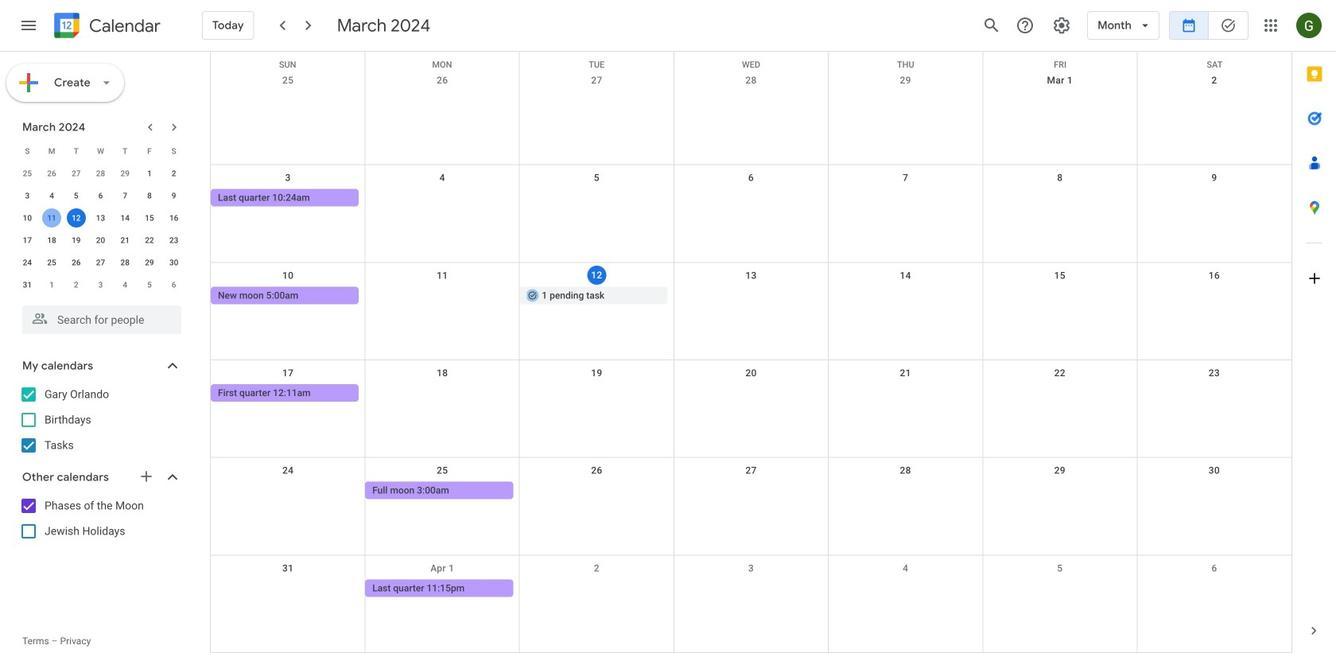Task type: vqa. For each thing, say whether or not it's contained in the screenshot.
"22" in the 22 element
no



Task type: locate. For each thing, give the bounding box(es) containing it.
13 element
[[91, 208, 110, 227]]

heading inside calendar element
[[86, 16, 161, 35]]

28 element
[[115, 253, 135, 272]]

21 element
[[115, 231, 135, 250]]

9 element
[[164, 186, 183, 205]]

february 29 element
[[115, 164, 135, 183]]

26 element
[[67, 253, 86, 272]]

row group
[[15, 162, 186, 296]]

cell
[[365, 189, 520, 208], [520, 189, 674, 208], [828, 189, 983, 208], [983, 189, 1137, 208], [1137, 189, 1292, 208], [40, 207, 64, 229], [64, 207, 88, 229], [365, 287, 520, 306], [828, 287, 983, 306], [983, 287, 1137, 306], [1137, 287, 1292, 306], [365, 384, 520, 403], [520, 384, 674, 403], [828, 384, 983, 403], [983, 384, 1137, 403], [1137, 384, 1292, 403], [211, 482, 365, 501], [520, 482, 674, 501], [828, 482, 983, 501], [983, 482, 1137, 501], [1137, 482, 1292, 501], [211, 579, 365, 598], [520, 579, 674, 598], [828, 579, 983, 598], [983, 579, 1137, 598], [1137, 579, 1292, 598]]

Search for people text field
[[32, 305, 172, 334]]

25 element
[[42, 253, 61, 272]]

19 element
[[67, 231, 86, 250]]

1 element
[[140, 164, 159, 183]]

add other calendars image
[[138, 468, 154, 484]]

None search field
[[0, 299, 197, 334]]

row
[[211, 52, 1292, 70], [211, 68, 1292, 165], [15, 140, 186, 162], [15, 162, 186, 185], [211, 165, 1292, 263], [15, 185, 186, 207], [15, 207, 186, 229], [15, 229, 186, 251], [15, 251, 186, 274], [211, 263, 1292, 360], [15, 274, 186, 296], [211, 360, 1292, 458], [211, 458, 1292, 555], [211, 555, 1292, 653]]

april 5 element
[[140, 275, 159, 294]]

march 2024 grid
[[15, 140, 186, 296]]

april 4 element
[[115, 275, 135, 294]]

20 element
[[91, 231, 110, 250]]

31 element
[[18, 275, 37, 294]]

settings menu image
[[1052, 16, 1072, 35]]

calendar element
[[51, 10, 161, 45]]

grid
[[210, 52, 1292, 653]]

15 element
[[140, 208, 159, 227]]

april 1 element
[[42, 275, 61, 294]]

12, today element
[[67, 208, 86, 227]]

heading
[[86, 16, 161, 35]]

other calendars list
[[3, 493, 197, 544]]

tab list
[[1293, 52, 1336, 608]]

february 25 element
[[18, 164, 37, 183]]

3 element
[[18, 186, 37, 205]]

2 element
[[164, 164, 183, 183]]



Task type: describe. For each thing, give the bounding box(es) containing it.
5 element
[[67, 186, 86, 205]]

7 element
[[115, 186, 135, 205]]

27 element
[[91, 253, 110, 272]]

april 2 element
[[67, 275, 86, 294]]

8 element
[[140, 186, 159, 205]]

11 element
[[42, 208, 61, 227]]

april 6 element
[[164, 275, 183, 294]]

22 element
[[140, 231, 159, 250]]

february 27 element
[[67, 164, 86, 183]]

april 3 element
[[91, 275, 110, 294]]

14 element
[[115, 208, 135, 227]]

february 26 element
[[42, 164, 61, 183]]

18 element
[[42, 231, 61, 250]]

16 element
[[164, 208, 183, 227]]

24 element
[[18, 253, 37, 272]]

29 element
[[140, 253, 159, 272]]

4 element
[[42, 186, 61, 205]]

23 element
[[164, 231, 183, 250]]

6 element
[[91, 186, 110, 205]]

10 element
[[18, 208, 37, 227]]

main drawer image
[[19, 16, 38, 35]]

17 element
[[18, 231, 37, 250]]

february 28 element
[[91, 164, 110, 183]]

30 element
[[164, 253, 183, 272]]

my calendars list
[[3, 382, 197, 458]]



